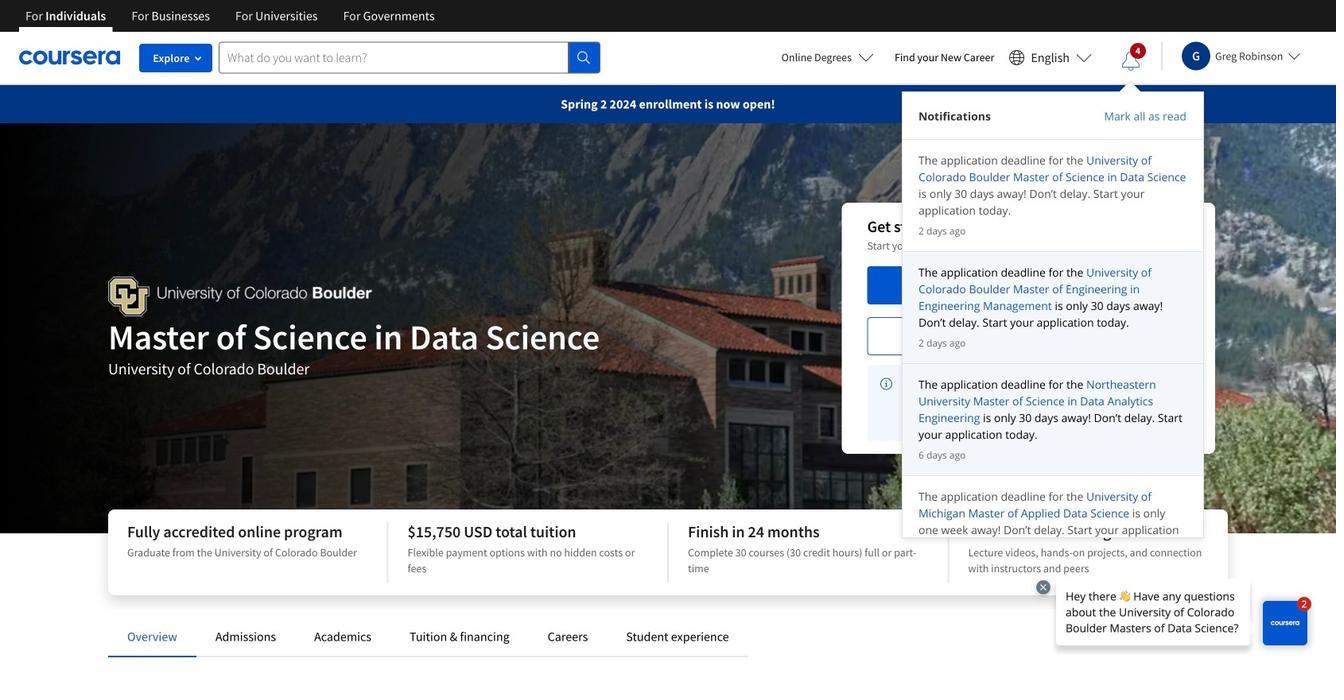 Task type: describe. For each thing, give the bounding box(es) containing it.
coursera image
[[19, 45, 120, 70]]

university of colorado boulder logo image
[[108, 277, 372, 317]]



Task type: locate. For each thing, give the bounding box(es) containing it.
What do you want to learn? text field
[[219, 42, 569, 74]]

None search field
[[219, 42, 601, 74]]

banner navigation
[[13, 0, 448, 32]]



Task type: vqa. For each thing, say whether or not it's contained in the screenshot.
'Laurie Santos' ICON
no



